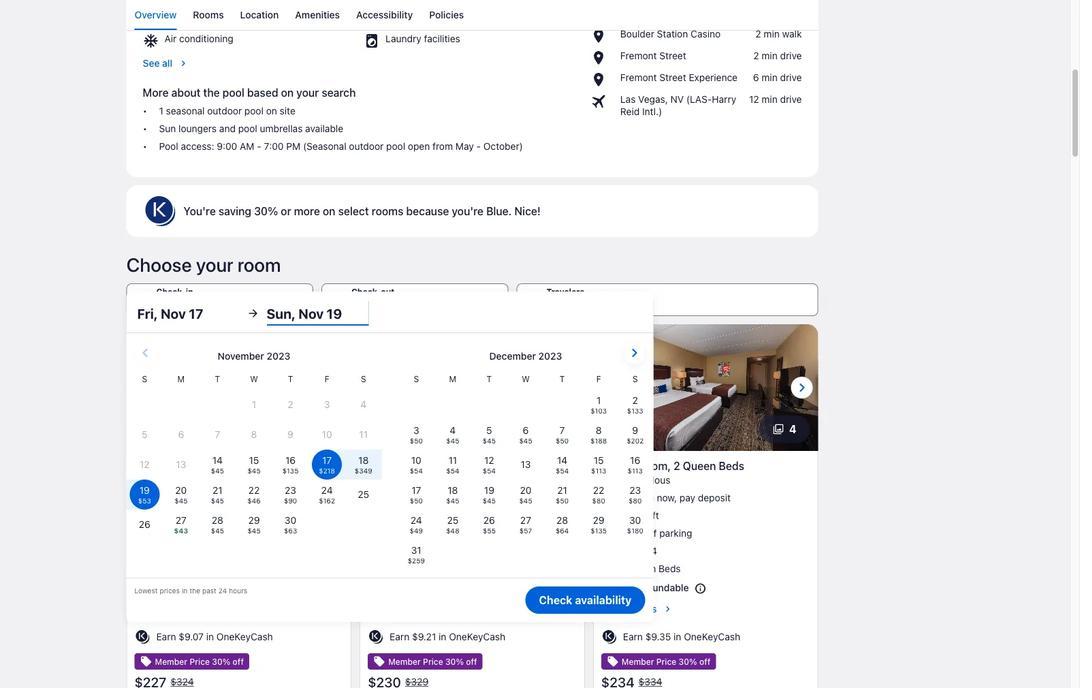 Task type: describe. For each thing, give the bounding box(es) containing it.
30% left or
[[254, 205, 278, 218]]

accessibility
[[356, 9, 413, 20]]

2 horizontal spatial -
[[477, 141, 481, 152]]

free for deluxe room, 2 queen beds
[[619, 528, 639, 539]]

desk, laptop workspace, blackout drapes, iron/ironing board image for room - bed type assigned at check in
[[126, 324, 352, 451]]

300 for room - bed type assigned at check in
[[152, 510, 170, 521]]

1 t from the left
[[215, 374, 220, 383]]

2 inside the 300 sq ft free self parking sleeps 2 1 king bed
[[418, 545, 424, 557]]

price for deluxe room, 2 queen beds
[[657, 657, 677, 666]]

earn $9.21 in onekeycash
[[390, 631, 506, 643]]

1 5 button from the left
[[293, 416, 344, 443]]

0 vertical spatial your
[[297, 86, 319, 99]]

choose your room
[[126, 253, 281, 275]]

airport image
[[591, 93, 615, 110]]

more details
[[602, 603, 657, 615]]

am
[[240, 141, 255, 152]]

good
[[186, 474, 210, 486]]

in for deluxe room, 1 king bed
[[439, 631, 447, 643]]

member for deluxe room, 1 king bed
[[389, 657, 421, 666]]

pool access: 9:00 am - 7:00 pm (seasonal outdoor pool open from may - october) list item
[[143, 140, 574, 153]]

blue.
[[487, 205, 512, 218]]

onekeycash for room - bed type assigned at check in
[[217, 631, 273, 643]]

select
[[338, 205, 369, 218]]

7:00
[[264, 141, 284, 152]]

bed inside the 300 sq ft free self parking sleeps 2 1 king bed
[[415, 563, 432, 574]]

17 inside nov 17 button
[[179, 299, 190, 312]]

policies
[[429, 9, 464, 20]]

show all 4 images for deluxe room, 2 queen beds image
[[773, 424, 784, 435]]

december 2023
[[490, 350, 562, 362]]

medium image
[[663, 604, 673, 615]]

sleeps inside the 300 sq ft free self parking sleeps 2 1 king bed
[[386, 545, 415, 557]]

w for november
[[250, 374, 258, 383]]

experience
[[689, 72, 738, 83]]

rooms link
[[193, 0, 224, 30]]

small image
[[374, 656, 386, 668]]

nv
[[671, 94, 684, 105]]

2 min drive
[[754, 50, 802, 61]]

previous month image
[[137, 345, 154, 361]]

parking for room - bed type assigned at check in
[[193, 528, 226, 539]]

300 inside the 300 sq ft free self parking sleeps 2 1 king bed
[[386, 510, 403, 521]]

room - bed type assigned at check in 8.2/10 very good
[[135, 459, 331, 486]]

4 button
[[760, 416, 811, 443]]

$329 button
[[404, 676, 430, 688]]

sq for deluxe room, 2 queen beds
[[640, 510, 650, 521]]

self for room - bed type assigned at check in
[[174, 528, 190, 539]]

popular location image for fremont
[[591, 50, 615, 66]]

member for room - bed type assigned at check in
[[155, 657, 187, 666]]

1 5 from the left
[[323, 423, 330, 436]]

reserve for room - bed type assigned at check in
[[152, 492, 188, 503]]

outdoor inside list item
[[349, 141, 384, 152]]

refundable for deluxe room, 2 queen beds
[[640, 582, 689, 593]]

$334 button
[[638, 676, 664, 688]]

show next image image for deluxe room, 1 king bed
[[561, 379, 577, 396]]

nov 19
[[352, 299, 386, 312]]

rooms
[[372, 205, 404, 218]]

saving
[[219, 205, 251, 218]]

min for 12 min drive
[[762, 94, 778, 105]]

air
[[165, 33, 177, 44]]

earn for room - bed type assigned at check in
[[156, 631, 176, 643]]

2 s from the left
[[361, 374, 366, 383]]

$9.35
[[646, 631, 671, 643]]

300 sq ft for deluxe room, 2 queen beds
[[619, 510, 659, 521]]

fremont street experience
[[621, 72, 738, 83]]

the inside lowest prices in the past 24 hours check availability
[[190, 587, 200, 594]]

more
[[294, 205, 320, 218]]

more for more details
[[602, 603, 625, 615]]

bar
[[386, 6, 401, 17]]

medium image
[[178, 58, 189, 69]]

bed inside deluxe room, 1 king bed 8.9/10 fabulous
[[474, 459, 494, 472]]

boulder station casino
[[621, 28, 721, 39]]

deluxe room, 1 king bed 8.9/10 fabulous
[[368, 459, 494, 486]]

300 sq ft list item for room - bed type assigned at check in
[[135, 510, 344, 522]]

nov inside nov 17 button
[[156, 299, 176, 312]]

sleeps inside sleeps 4 2 queen beds
[[619, 545, 649, 557]]

popular location image for boulder
[[591, 28, 615, 44]]

9:00
[[217, 141, 237, 152]]

check availability button
[[526, 587, 646, 614]]

choose
[[126, 253, 192, 275]]

$9.07
[[179, 631, 204, 643]]

street for fremont street
[[660, 50, 687, 61]]

earn for deluxe room, 2 queen beds
[[623, 631, 643, 643]]

1 horizontal spatial the
[[203, 86, 220, 99]]

30% for deluxe room, 2 queen beds
[[679, 657, 698, 666]]

2023 for november 2023
[[267, 350, 290, 362]]

earn $9.35 in onekeycash
[[623, 631, 741, 643]]

1 seasonal outdoor pool on site
[[159, 105, 296, 116]]

default theme image for deluxe room, 1 king bed
[[368, 629, 384, 645]]

fri,
[[137, 305, 158, 321]]

self for deluxe room, 2 queen beds
[[641, 528, 657, 539]]

open
[[408, 141, 430, 152]]

november
[[218, 350, 264, 362]]

air conditioning
[[165, 33, 234, 44]]

$324
[[171, 676, 194, 688]]

pool left open
[[386, 141, 405, 152]]

reserve now, pay deposit for deluxe room, 2 queen beds
[[619, 492, 731, 503]]

restaurant
[[165, 6, 212, 17]]

overview link
[[135, 0, 177, 30]]

conditioning
[[179, 33, 234, 44]]

see all
[[143, 57, 172, 69]]

19 inside button
[[374, 299, 386, 312]]

access:
[[181, 141, 214, 152]]

policies link
[[429, 0, 464, 30]]

umbrellas
[[260, 123, 303, 134]]

pm
[[286, 141, 301, 152]]

nov inside fri, nov 17 button
[[161, 305, 186, 321]]

from
[[433, 141, 453, 152]]

2 inside deluxe room, 2 queen beds 8.9/10 fabulous
[[674, 459, 680, 472]]

walk
[[783, 28, 802, 39]]

8.9/10 for deluxe room, 1 king bed
[[368, 474, 395, 486]]

12
[[750, 94, 759, 105]]

laundry
[[386, 33, 422, 44]]

1 inside list item
[[159, 105, 163, 116]]

on inside '1 seasonal outdoor pool on site' list item
[[266, 105, 277, 116]]

earn for deluxe room, 1 king bed
[[390, 631, 410, 643]]

3 s from the left
[[414, 374, 419, 383]]

all
[[162, 57, 172, 69]]

at
[[274, 459, 284, 472]]

min for 2 min drive
[[762, 50, 778, 61]]

room, for 1
[[405, 459, 438, 472]]

sun loungers and pool umbrellas available
[[159, 123, 344, 134]]

off for deluxe room, 1 king bed
[[466, 657, 477, 666]]

free for room - bed type assigned at check in
[[152, 528, 172, 539]]

ft for room - bed type assigned at check in
[[186, 510, 192, 521]]

room
[[135, 459, 164, 472]]

4 s from the left
[[633, 374, 638, 383]]

availability
[[575, 594, 632, 607]]

12 min drive
[[750, 94, 802, 105]]

fremont street
[[621, 50, 687, 61]]

more details button
[[602, 603, 811, 615]]

fabulous for 1
[[398, 474, 437, 486]]

4 inside sleeps 4 2 queen beds
[[651, 545, 657, 557]]

fremont for fremont street experience
[[621, 72, 657, 83]]

fabulous for 2
[[631, 474, 671, 486]]

f for november 2023
[[325, 374, 329, 383]]

2 5 button from the left
[[526, 416, 577, 443]]

2 inside sleeps 4 2 queen beds
[[619, 563, 625, 574]]

small image for deluxe room, 2 queen beds
[[607, 656, 619, 668]]

december
[[490, 350, 536, 362]]

prices
[[160, 587, 180, 594]]

more about the pool based on your search
[[143, 86, 356, 99]]

min for 2 min walk
[[764, 28, 780, 39]]

sun,
[[267, 305, 296, 321]]

3 t from the left
[[487, 374, 492, 383]]

pay for deluxe room, 1 king bed
[[446, 492, 462, 503]]

las
[[621, 94, 636, 105]]

ft inside the 300 sq ft free self parking sleeps 2 1 king bed
[[419, 510, 426, 521]]

now, for deluxe room, 1 king bed
[[424, 492, 444, 503]]

accessibility link
[[356, 0, 413, 30]]

laundry facilities
[[386, 33, 460, 44]]

deluxe for deluxe room, 2 queen beds
[[602, 459, 636, 472]]

in
[[322, 459, 331, 472]]

1 inside the 300 sq ft free self parking sleeps 2 1 king bed
[[386, 563, 390, 574]]

past
[[202, 587, 217, 594]]

rooms
[[193, 9, 224, 20]]

pay for room - bed type assigned at check in
[[213, 492, 229, 503]]

in inside lowest prices in the past 24 hours check availability
[[182, 587, 188, 594]]

1 horizontal spatial -
[[257, 141, 261, 152]]

harry
[[712, 94, 737, 105]]

1 king bed list item
[[368, 563, 577, 575]]

17 inside fri, nov 17 button
[[189, 305, 203, 321]]

reserve now, pay deposit for room - bed type assigned at check in
[[152, 492, 264, 503]]

street for fremont street experience
[[660, 72, 687, 83]]

vegas,
[[639, 94, 668, 105]]

nov inside nov 19 button
[[352, 299, 371, 312]]

(seasonal
[[303, 141, 347, 152]]

$329
[[405, 676, 429, 688]]

pool
[[159, 141, 178, 152]]

room
[[238, 253, 281, 275]]

site
[[280, 105, 296, 116]]

2 min walk
[[756, 28, 802, 39]]



Task type: vqa. For each thing, say whether or not it's contained in the screenshot.


Task type: locate. For each thing, give the bounding box(es) containing it.
room, inside deluxe room, 2 queen beds 8.9/10 fabulous
[[639, 459, 671, 472]]

pool up am
[[238, 123, 257, 134]]

0 horizontal spatial free
[[152, 528, 172, 539]]

1 horizontal spatial member price 30% off
[[389, 657, 477, 666]]

w down november 2023
[[250, 374, 258, 383]]

1 300 sq ft list item from the left
[[135, 510, 344, 522]]

onekeycash right $9.21
[[449, 631, 506, 643]]

0 horizontal spatial on
[[266, 105, 277, 116]]

list containing overview
[[126, 0, 819, 30]]

2 horizontal spatial ft
[[653, 510, 659, 521]]

check left in
[[287, 459, 319, 472]]

nov down choose
[[156, 299, 176, 312]]

1 horizontal spatial partially refundable
[[602, 582, 689, 593]]

3 deposit from the left
[[698, 492, 731, 503]]

19 inside button
[[327, 305, 342, 321]]

2 2023 from the left
[[539, 350, 562, 362]]

1 horizontal spatial pay
[[446, 492, 462, 503]]

partially for room - bed type assigned at check in
[[135, 582, 171, 593]]

member up "$334"
[[622, 657, 654, 666]]

or
[[281, 205, 291, 218]]

fri, nov 17 button
[[137, 301, 240, 326]]

partially refundable button for room - bed type assigned at check in
[[135, 582, 344, 595]]

self
[[174, 528, 190, 539], [408, 528, 424, 539], [641, 528, 657, 539]]

0 horizontal spatial partially
[[135, 582, 171, 593]]

partially
[[135, 582, 171, 593], [602, 582, 638, 593]]

1 deluxe from the left
[[368, 459, 403, 472]]

2 reserve now, pay deposit list item from the left
[[368, 492, 577, 504]]

partially for deluxe room, 2 queen beds
[[602, 582, 638, 593]]

1 horizontal spatial free self parking
[[619, 528, 693, 539]]

1 vertical spatial fremont
[[621, 72, 657, 83]]

refundable left the hours
[[173, 582, 222, 593]]

t down december
[[487, 374, 492, 383]]

default theme image
[[602, 629, 618, 645]]

1 off from the left
[[233, 657, 244, 666]]

now, down deluxe room, 1 king bed 8.9/10 fabulous
[[424, 492, 444, 503]]

- inside room - bed type assigned at check in 8.2/10 very good
[[166, 459, 171, 472]]

based
[[247, 86, 278, 99]]

earn right default theme icon
[[623, 631, 643, 643]]

sq for room - bed type assigned at check in
[[173, 510, 183, 521]]

deposit up sleeps 2 list item
[[465, 492, 498, 503]]

0 horizontal spatial desk, laptop workspace, blackout drapes, iron/ironing board image
[[126, 324, 352, 451]]

3 free from the left
[[619, 528, 639, 539]]

1 parking from the left
[[193, 528, 226, 539]]

2 horizontal spatial earn
[[623, 631, 643, 643]]

1 vertical spatial the
[[190, 587, 200, 594]]

about
[[171, 86, 201, 99]]

0 horizontal spatial partially refundable button
[[135, 582, 344, 595]]

queen for room,
[[683, 459, 716, 472]]

popular location image up popular location icon
[[591, 50, 615, 66]]

30% for deluxe room, 1 king bed
[[446, 657, 464, 666]]

free self parking list item
[[135, 527, 344, 540], [368, 527, 577, 540], [602, 527, 811, 540]]

8.2/10
[[135, 474, 161, 486]]

1 vertical spatial popular location image
[[591, 50, 615, 66]]

1 deposit from the left
[[231, 492, 264, 503]]

0 horizontal spatial 19
[[327, 305, 342, 321]]

1 horizontal spatial 2023
[[539, 350, 562, 362]]

6 min drive
[[754, 72, 802, 83]]

min right the 6
[[762, 72, 778, 83]]

2 show next image image from the left
[[561, 379, 577, 396]]

1 room, from the left
[[405, 459, 438, 472]]

reserve now, pay deposit list item down deluxe room, 2 queen beds 8.9/10 fabulous
[[602, 492, 811, 504]]

deposit
[[231, 492, 264, 503], [465, 492, 498, 503], [698, 492, 731, 503]]

30% for room - bed type assigned at check in
[[212, 657, 231, 666]]

free self parking down good
[[152, 528, 226, 539]]

drive down walk
[[781, 50, 802, 61]]

1 reserve now, pay deposit from the left
[[152, 492, 264, 503]]

4
[[790, 423, 797, 436], [651, 545, 657, 557]]

parking up 'sleeps 4' list item
[[660, 528, 693, 539]]

outdoor up "and"
[[207, 105, 242, 116]]

earn left $9.07
[[156, 631, 176, 643]]

partially refundable up details
[[602, 582, 689, 593]]

desk, laptop workspace, blackout drapes, iron/ironing board image
[[126, 324, 352, 451], [360, 324, 585, 451]]

300 sq ft list item for deluxe room, 1 king bed
[[368, 510, 577, 522]]

1 vertical spatial check
[[539, 594, 573, 607]]

partially refundable button up earn $9.07 in onekeycash
[[135, 582, 344, 595]]

more for more about the pool based on your search
[[143, 86, 169, 99]]

2 self from the left
[[408, 528, 424, 539]]

nov 17
[[156, 299, 190, 312]]

fabulous inside deluxe room, 2 queen beds 8.9/10 fabulous
[[631, 474, 671, 486]]

8.9/10 for deluxe room, 2 queen beds
[[602, 474, 629, 486]]

2 horizontal spatial parking
[[660, 528, 693, 539]]

1 reserve from the left
[[152, 492, 188, 503]]

1 horizontal spatial deluxe
[[602, 459, 636, 472]]

pay for deluxe room, 2 queen beds
[[680, 492, 696, 503]]

sleeps 4 list item
[[602, 545, 811, 557]]

partially refundable button down 2 queen beds list item
[[602, 582, 811, 595]]

0 horizontal spatial 5
[[323, 423, 330, 436]]

2 queen beds list item
[[602, 563, 811, 575]]

show next image image for deluxe room, 2 queen beds
[[794, 379, 811, 396]]

room, inside deluxe room, 1 king bed 8.9/10 fabulous
[[405, 459, 438, 472]]

theme default image
[[215, 6, 227, 18]]

2 5 from the left
[[556, 423, 563, 436]]

more up default theme icon
[[602, 603, 625, 615]]

drive for 6 min drive
[[781, 72, 802, 83]]

bed inside room - bed type assigned at check in 8.2/10 very good
[[174, 459, 194, 472]]

pool up 1 seasonal outdoor pool on site on the top left
[[223, 86, 245, 99]]

pool inside list item
[[245, 105, 264, 116]]

price down $9.07
[[190, 657, 210, 666]]

casino
[[691, 28, 721, 39]]

drive for 12 min drive
[[781, 94, 802, 105]]

reserve now, pay deposit list item for deluxe room, 2 queen beds
[[602, 492, 811, 504]]

2 horizontal spatial free
[[619, 528, 639, 539]]

member price 30% off up $329 on the left bottom of page
[[389, 657, 477, 666]]

onekeycash down 'more details' button
[[684, 631, 741, 643]]

1
[[159, 105, 163, 116], [440, 459, 446, 472], [386, 563, 390, 574]]

4 right show all 4 images for deluxe room, 2 queen beds
[[790, 423, 797, 436]]

1 m from the left
[[178, 374, 185, 383]]

0 horizontal spatial small image
[[140, 656, 152, 668]]

2 horizontal spatial 300 sq ft list item
[[602, 510, 811, 522]]

default theme image
[[135, 629, 151, 645], [368, 629, 384, 645]]

2 street from the top
[[660, 72, 687, 83]]

30% down earn $9.21 in onekeycash
[[446, 657, 464, 666]]

deposit down room - bed type assigned at check in 8.2/10 very good
[[231, 492, 264, 503]]

now, down good
[[190, 492, 210, 503]]

300 sq ft list item for deluxe room, 2 queen beds
[[602, 510, 811, 522]]

self up sleeps 4 2 queen beds
[[641, 528, 657, 539]]

- up 'very'
[[166, 459, 171, 472]]

ft down good
[[186, 510, 192, 521]]

1 horizontal spatial refundable
[[640, 582, 689, 593]]

pool for based
[[223, 86, 245, 99]]

300 down deluxe room, 1 king bed 8.9/10 fabulous
[[386, 510, 403, 521]]

in right $9.07
[[206, 631, 214, 643]]

las vegas, nv (las-harry reid intl.)
[[621, 94, 737, 117]]

in for room - bed type assigned at check in
[[206, 631, 214, 643]]

1 horizontal spatial bed
[[415, 563, 432, 574]]

8.9/10 inside deluxe room, 1 king bed 8.9/10 fabulous
[[368, 474, 395, 486]]

king inside the 300 sq ft free self parking sleeps 2 1 king bed
[[393, 563, 412, 574]]

street
[[660, 50, 687, 61], [660, 72, 687, 83]]

outdoor
[[207, 105, 242, 116], [349, 141, 384, 152]]

amenities link
[[295, 0, 340, 30]]

popular location image left boulder
[[591, 28, 615, 44]]

off for deluxe room, 2 queen beds
[[700, 657, 711, 666]]

2 300 sq ft from the left
[[619, 510, 659, 521]]

sleeps
[[386, 545, 415, 557], [619, 545, 649, 557]]

parking
[[193, 528, 226, 539], [426, 528, 459, 539], [660, 528, 693, 539]]

1 ft from the left
[[186, 510, 192, 521]]

2 fremont from the top
[[621, 72, 657, 83]]

queen inside sleeps 4 2 queen beds
[[627, 563, 656, 574]]

reid
[[621, 106, 640, 117]]

2 300 sq ft list item from the left
[[368, 510, 577, 522]]

beds for 4
[[659, 563, 681, 574]]

0 horizontal spatial pay
[[213, 492, 229, 503]]

0 horizontal spatial deposit
[[231, 492, 264, 503]]

2 partially refundable button from the left
[[602, 582, 811, 595]]

reserve
[[152, 492, 188, 503], [386, 492, 421, 503], [619, 492, 655, 503]]

0 horizontal spatial queen
[[627, 563, 656, 574]]

0 vertical spatial fremont
[[621, 50, 657, 61]]

show previous image image
[[135, 379, 151, 396]]

1 reserve now, pay deposit list item from the left
[[135, 492, 344, 504]]

0 horizontal spatial free self parking
[[152, 528, 226, 539]]

2 f from the left
[[597, 374, 601, 383]]

fremont
[[621, 50, 657, 61], [621, 72, 657, 83]]

2 horizontal spatial off
[[700, 657, 711, 666]]

beds for room,
[[719, 459, 745, 472]]

on left site
[[266, 105, 277, 116]]

1 sq from the left
[[173, 510, 183, 521]]

now, for room - bed type assigned at check in
[[190, 492, 210, 503]]

300 sq ft
[[152, 510, 192, 521], [619, 510, 659, 521]]

1 horizontal spatial 19
[[374, 299, 386, 312]]

1 popular location image from the top
[[591, 28, 615, 44]]

2 horizontal spatial self
[[641, 528, 657, 539]]

beds inside deluxe room, 2 queen beds 8.9/10 fabulous
[[719, 459, 745, 472]]

refundable for room - bed type assigned at check in
[[173, 582, 222, 593]]

check inside room - bed type assigned at check in 8.2/10 very good
[[287, 459, 319, 472]]

min left walk
[[764, 28, 780, 39]]

1 horizontal spatial partially
[[602, 582, 638, 593]]

off down earn $9.35 in onekeycash
[[700, 657, 711, 666]]

4 t from the left
[[560, 374, 565, 383]]

popular location image
[[591, 71, 615, 88]]

2 vertical spatial on
[[323, 205, 336, 218]]

1 f from the left
[[325, 374, 329, 383]]

sun, nov 19
[[267, 305, 342, 321]]

member price 30% off for room - bed type assigned at check in
[[155, 657, 244, 666]]

reserve for deluxe room, 1 king bed
[[386, 492, 421, 503]]

in right $9.21
[[439, 631, 447, 643]]

sleeps 4 2 queen beds
[[619, 545, 681, 574]]

0 horizontal spatial off
[[233, 657, 244, 666]]

queen for 4
[[627, 563, 656, 574]]

300 down 'very'
[[152, 510, 170, 521]]

3 self from the left
[[641, 528, 657, 539]]

0 horizontal spatial king
[[393, 563, 412, 574]]

pay down room - bed type assigned at check in 8.2/10 very good
[[213, 492, 229, 503]]

reserve now, pay deposit
[[152, 492, 264, 503], [386, 492, 498, 503], [619, 492, 731, 503]]

drive down 6 min drive
[[781, 94, 802, 105]]

october)
[[484, 141, 523, 152]]

min
[[764, 28, 780, 39], [762, 50, 778, 61], [762, 72, 778, 83], [762, 94, 778, 105]]

free self parking for deluxe room, 2 queen beds
[[619, 528, 693, 539]]

0 horizontal spatial your
[[196, 253, 234, 275]]

free self parking list item for deluxe room, 1 king bed
[[368, 527, 577, 540]]

list containing 1 seasonal outdoor pool on site
[[143, 105, 574, 153]]

3 member from the left
[[622, 657, 654, 666]]

sun loungers and pool umbrellas available list item
[[143, 123, 574, 135]]

2 horizontal spatial reserve now, pay deposit list item
[[602, 492, 811, 504]]

1 horizontal spatial sleeps
[[619, 545, 649, 557]]

1 horizontal spatial w
[[522, 374, 530, 383]]

2 partially from the left
[[602, 582, 638, 593]]

1 partially refundable from the left
[[135, 582, 222, 593]]

0 vertical spatial more
[[143, 86, 169, 99]]

4 inside button
[[790, 423, 797, 436]]

off down earn $9.21 in onekeycash
[[466, 657, 477, 666]]

parking inside the 300 sq ft free self parking sleeps 2 1 king bed
[[426, 528, 459, 539]]

ft up sleeps 4 2 queen beds
[[653, 510, 659, 521]]

1 vertical spatial street
[[660, 72, 687, 83]]

your left search
[[297, 86, 319, 99]]

1 horizontal spatial sq
[[406, 510, 417, 521]]

2 refundable from the left
[[640, 582, 689, 593]]

f
[[325, 374, 329, 383], [597, 374, 601, 383]]

0 horizontal spatial check
[[287, 459, 319, 472]]

1 now, from the left
[[190, 492, 210, 503]]

1 horizontal spatial 300 sq ft
[[619, 510, 659, 521]]

1 free self parking list item from the left
[[135, 527, 344, 540]]

3 free self parking list item from the left
[[602, 527, 811, 540]]

2 t from the left
[[288, 374, 293, 383]]

room,
[[405, 459, 438, 472], [639, 459, 671, 472]]

deluxe inside deluxe room, 1 king bed 8.9/10 fabulous
[[368, 459, 403, 472]]

2023 right december
[[539, 350, 562, 362]]

free
[[152, 528, 172, 539], [386, 528, 405, 539], [619, 528, 639, 539]]

3 reserve now, pay deposit from the left
[[619, 492, 731, 503]]

free self parking list item up the hours
[[135, 527, 344, 540]]

location
[[240, 9, 279, 20]]

free up sleeps 4 2 queen beds
[[619, 528, 639, 539]]

onekeycash for deluxe room, 2 queen beds
[[684, 631, 741, 643]]

2 now, from the left
[[424, 492, 444, 503]]

nov
[[156, 299, 176, 312], [352, 299, 371, 312], [161, 305, 186, 321], [299, 305, 324, 321]]

300 sq ft for room - bed type assigned at check in
[[152, 510, 192, 521]]

1 fabulous from the left
[[398, 474, 437, 486]]

reserve down deluxe room, 2 queen beds 8.9/10 fabulous
[[619, 492, 655, 503]]

self inside the 300 sq ft free self parking sleeps 2 1 king bed
[[408, 528, 424, 539]]

0 horizontal spatial now,
[[190, 492, 210, 503]]

now, down deluxe room, 2 queen beds 8.9/10 fabulous
[[657, 492, 677, 503]]

0 horizontal spatial 8.9/10
[[368, 474, 395, 486]]

nov 17 button
[[126, 283, 313, 316]]

you're
[[452, 205, 484, 218]]

2 partially refundable from the left
[[602, 582, 689, 593]]

3 earn from the left
[[623, 631, 643, 643]]

free inside the 300 sq ft free self parking sleeps 2 1 king bed
[[386, 528, 405, 539]]

ft for deluxe room, 2 queen beds
[[653, 510, 659, 521]]

2 reserve from the left
[[386, 492, 421, 503]]

may
[[456, 141, 474, 152]]

street up nv
[[660, 72, 687, 83]]

you're saving 30% or more on select rooms because you're blue. nice!
[[184, 205, 541, 218]]

m for november 2023
[[178, 374, 185, 383]]

drive for 2 min drive
[[781, 50, 802, 61]]

0 vertical spatial queen
[[683, 459, 716, 472]]

0 horizontal spatial reserve now, pay deposit list item
[[135, 492, 344, 504]]

reserve now, pay deposit list item for deluxe room, 1 king bed
[[368, 492, 577, 504]]

fremont down boulder
[[621, 50, 657, 61]]

2 w from the left
[[522, 374, 530, 383]]

default theme image for room - bed type assigned at check in
[[135, 629, 151, 645]]

the left the past
[[190, 587, 200, 594]]

1 pay from the left
[[213, 492, 229, 503]]

2 off from the left
[[466, 657, 477, 666]]

2 ft from the left
[[419, 510, 426, 521]]

pay down deluxe room, 1 king bed 8.9/10 fabulous
[[446, 492, 462, 503]]

list
[[126, 0, 819, 30], [591, 28, 802, 118], [143, 105, 574, 153], [135, 492, 344, 575], [368, 492, 577, 575], [602, 492, 811, 575]]

0 horizontal spatial member price 30% off
[[155, 657, 244, 666]]

reserve now, pay deposit down deluxe room, 2 queen beds 8.9/10 fabulous
[[619, 492, 731, 503]]

1 horizontal spatial small image
[[607, 656, 619, 668]]

on right more
[[323, 205, 336, 218]]

small image for room - bed type assigned at check in
[[140, 656, 152, 668]]

t
[[215, 374, 220, 383], [288, 374, 293, 383], [487, 374, 492, 383], [560, 374, 565, 383]]

sleeps 2 list item
[[368, 545, 577, 557]]

free self parking list item up sleeps 2 list item
[[368, 527, 577, 540]]

2 drive from the top
[[781, 72, 802, 83]]

6
[[754, 72, 759, 83]]

2 fabulous from the left
[[631, 474, 671, 486]]

2 earn from the left
[[390, 631, 410, 643]]

on for more
[[323, 205, 336, 218]]

very
[[164, 474, 184, 486]]

nov inside sun, nov 19 button
[[299, 305, 324, 321]]

desk, laptop workspace, blackout drapes, iron/ironing board image for deluxe room, 1 king bed
[[360, 324, 585, 451]]

0 horizontal spatial 5 button
[[293, 416, 344, 443]]

2 room, from the left
[[639, 459, 671, 472]]

1 horizontal spatial price
[[423, 657, 443, 666]]

2 horizontal spatial show next image image
[[794, 379, 811, 396]]

1 member price 30% off from the left
[[155, 657, 244, 666]]

deposit down deluxe room, 2 queen beds 8.9/10 fabulous
[[698, 492, 731, 503]]

s
[[142, 374, 147, 383], [361, 374, 366, 383], [414, 374, 419, 383], [633, 374, 638, 383]]

hours
[[229, 587, 248, 594]]

1 partially refundable button from the left
[[135, 582, 344, 595]]

1 horizontal spatial 4
[[790, 423, 797, 436]]

king inside deluxe room, 1 king bed 8.9/10 fabulous
[[448, 459, 471, 472]]

300 sq ft list item up sleeps 2 list item
[[368, 510, 577, 522]]

sleeps up lowest prices in the past 24 hours check availability
[[386, 545, 415, 557]]

1 partially from the left
[[135, 582, 171, 593]]

1 member from the left
[[155, 657, 187, 666]]

2 free self parking list item from the left
[[368, 527, 577, 540]]

3 price from the left
[[657, 657, 677, 666]]

nov right sun,
[[299, 305, 324, 321]]

free self parking list item for room - bed type assigned at check in
[[135, 527, 344, 540]]

1 horizontal spatial default theme image
[[368, 629, 384, 645]]

see
[[143, 57, 160, 69]]

search
[[322, 86, 356, 99]]

300
[[152, 510, 170, 521], [386, 510, 403, 521], [619, 510, 637, 521]]

reserve now, pay deposit list item down deluxe room, 1 king bed 8.9/10 fabulous
[[368, 492, 577, 504]]

free self parking up sleeps 4 2 queen beds
[[619, 528, 693, 539]]

1 desk, laptop workspace, blackout drapes, iron/ironing board image from the left
[[126, 324, 352, 451]]

1 onekeycash from the left
[[217, 631, 273, 643]]

more inside button
[[602, 603, 625, 615]]

300 sq ft list item up 'sleeps 4' list item
[[602, 510, 811, 522]]

300 sq ft down 'very'
[[152, 510, 192, 521]]

0 horizontal spatial sleeps
[[386, 545, 415, 557]]

0 horizontal spatial free self parking list item
[[135, 527, 344, 540]]

1 horizontal spatial fabulous
[[631, 474, 671, 486]]

free self parking for room - bed type assigned at check in
[[152, 528, 226, 539]]

1 horizontal spatial earn
[[390, 631, 410, 643]]

member up $324
[[155, 657, 187, 666]]

2 m from the left
[[449, 374, 457, 383]]

2 onekeycash from the left
[[449, 631, 506, 643]]

2 horizontal spatial bed
[[474, 459, 494, 472]]

m for december 2023
[[449, 374, 457, 383]]

3 reserve now, pay deposit list item from the left
[[602, 492, 811, 504]]

3 show next image image from the left
[[794, 379, 811, 396]]

your up nov 17 button
[[196, 253, 234, 275]]

1 horizontal spatial f
[[597, 374, 601, 383]]

2023 for december 2023
[[539, 350, 562, 362]]

beds inside sleeps 4 2 queen beds
[[659, 563, 681, 574]]

1 horizontal spatial room,
[[639, 459, 671, 472]]

2 pay from the left
[[446, 492, 462, 503]]

t down november at the bottom left
[[215, 374, 220, 383]]

reserve now, pay deposit down deluxe room, 1 king bed 8.9/10 fabulous
[[386, 492, 498, 503]]

1 street from the top
[[660, 50, 687, 61]]

the up 1 seasonal outdoor pool on site on the top left
[[203, 86, 220, 99]]

2 small image from the left
[[607, 656, 619, 668]]

reserve for deluxe room, 2 queen beds
[[619, 492, 655, 503]]

1 refundable from the left
[[173, 582, 222, 593]]

1 horizontal spatial check
[[539, 594, 573, 607]]

3 off from the left
[[700, 657, 711, 666]]

1 horizontal spatial partially refundable button
[[602, 582, 811, 595]]

2 free from the left
[[386, 528, 405, 539]]

popular location image
[[591, 28, 615, 44], [591, 50, 615, 66]]

partially up availability
[[602, 582, 638, 593]]

deposit for deluxe room, 1 king bed
[[465, 492, 498, 503]]

0 horizontal spatial beds
[[659, 563, 681, 574]]

2 parking from the left
[[426, 528, 459, 539]]

nice!
[[515, 205, 541, 218]]

1 sleeps from the left
[[386, 545, 415, 557]]

reserve now, pay deposit list item for room - bed type assigned at check in
[[135, 492, 344, 504]]

2 member from the left
[[389, 657, 421, 666]]

partially refundable for deluxe room, 2 queen beds
[[602, 582, 689, 593]]

small image
[[140, 656, 152, 668], [607, 656, 619, 668]]

2 8.9/10 from the left
[[602, 474, 629, 486]]

king
[[448, 459, 471, 472], [393, 563, 412, 574]]

0 horizontal spatial outdoor
[[207, 105, 242, 116]]

in for deluxe room, 2 queen beds
[[674, 631, 682, 643]]

w for december
[[522, 374, 530, 383]]

outdoor inside list item
[[207, 105, 242, 116]]

sq down 'very'
[[173, 510, 183, 521]]

3 parking from the left
[[660, 528, 693, 539]]

details
[[627, 603, 657, 615]]

show next image image
[[327, 379, 344, 396], [561, 379, 577, 396], [794, 379, 811, 396]]

19 right sun, nov 19 button
[[374, 299, 386, 312]]

0 horizontal spatial 2023
[[267, 350, 290, 362]]

nov 19 button
[[322, 283, 509, 316]]

2
[[756, 28, 762, 39], [754, 50, 759, 61], [674, 459, 680, 472], [418, 545, 424, 557], [619, 563, 625, 574]]

self down 'very'
[[174, 528, 190, 539]]

deposit for deluxe room, 2 queen beds
[[698, 492, 731, 503]]

1 vertical spatial more
[[602, 603, 625, 615]]

fabulous
[[398, 474, 437, 486], [631, 474, 671, 486]]

free self parking list item for deluxe room, 2 queen beds
[[602, 527, 811, 540]]

pool for on
[[245, 105, 264, 116]]

min for 6 min drive
[[762, 72, 778, 83]]

1 vertical spatial beds
[[659, 563, 681, 574]]

pool access: 9:00 am - 7:00 pm (seasonal outdoor pool open from may - october)
[[159, 141, 523, 152]]

sq up sleeps 4 2 queen beds
[[640, 510, 650, 521]]

0 horizontal spatial partially refundable
[[135, 582, 222, 593]]

3 pay from the left
[[680, 492, 696, 503]]

deluxe inside deluxe room, 2 queen beds 8.9/10 fabulous
[[602, 459, 636, 472]]

1 horizontal spatial desk, laptop workspace, blackout drapes, iron/ironing board image
[[360, 324, 585, 451]]

5 button
[[293, 416, 344, 443], [526, 416, 577, 443]]

w
[[250, 374, 258, 383], [522, 374, 530, 383]]

$9.21
[[412, 631, 436, 643]]

1 horizontal spatial free self parking list item
[[368, 527, 577, 540]]

fremont up "las" at top right
[[621, 72, 657, 83]]

member price 30% off
[[155, 657, 244, 666], [389, 657, 477, 666], [622, 657, 711, 666]]

1 show next image image from the left
[[327, 379, 344, 396]]

300 for deluxe room, 2 queen beds
[[619, 510, 637, 521]]

0 horizontal spatial refundable
[[173, 582, 222, 593]]

1 2023 from the left
[[267, 350, 290, 362]]

0 horizontal spatial 300 sq ft list item
[[135, 510, 344, 522]]

drive
[[781, 50, 802, 61], [781, 72, 802, 83], [781, 94, 802, 105]]

1 horizontal spatial ft
[[419, 510, 426, 521]]

list containing boulder station casino
[[591, 28, 802, 118]]

check inside lowest prices in the past 24 hours check availability
[[539, 594, 573, 607]]

onekeycash for deluxe room, 1 king bed
[[449, 631, 506, 643]]

pool up sun loungers and pool umbrellas available
[[245, 105, 264, 116]]

reserve now, pay deposit list item
[[135, 492, 344, 504], [368, 492, 577, 504], [602, 492, 811, 504]]

f for december 2023
[[597, 374, 601, 383]]

on up site
[[281, 86, 294, 99]]

now,
[[190, 492, 210, 503], [424, 492, 444, 503], [657, 492, 677, 503]]

300 sq ft free self parking sleeps 2 1 king bed
[[386, 510, 459, 574]]

price for deluxe room, 1 king bed
[[423, 657, 443, 666]]

2 popular location image from the top
[[591, 50, 615, 66]]

0 vertical spatial the
[[203, 86, 220, 99]]

1 horizontal spatial 5
[[556, 423, 563, 436]]

overview
[[135, 9, 177, 20]]

deluxe for deluxe room, 1 king bed
[[368, 459, 403, 472]]

price for room - bed type assigned at check in
[[190, 657, 210, 666]]

1 drive from the top
[[781, 50, 802, 61]]

in right $9.35
[[674, 631, 682, 643]]

2 deposit from the left
[[465, 492, 498, 503]]

loungers
[[179, 123, 217, 134]]

1 seasonal outdoor pool on site list item
[[143, 105, 574, 117]]

parking down good
[[193, 528, 226, 539]]

0 vertical spatial drive
[[781, 50, 802, 61]]

300 sq ft list item down room - bed type assigned at check in 8.2/10 very good
[[135, 510, 344, 522]]

drive down 2 min drive
[[781, 72, 802, 83]]

300 sq ft up sleeps 4 2 queen beds
[[619, 510, 659, 521]]

member price 30% off for deluxe room, 2 queen beds
[[622, 657, 711, 666]]

1 earn from the left
[[156, 631, 176, 643]]

0 horizontal spatial default theme image
[[135, 629, 151, 645]]

sq inside the 300 sq ft free self parking sleeps 2 1 king bed
[[406, 510, 417, 521]]

1 300 from the left
[[152, 510, 170, 521]]

2 sleeps from the left
[[619, 545, 649, 557]]

0 vertical spatial beds
[[719, 459, 745, 472]]

2 300 from the left
[[386, 510, 403, 521]]

1 free self parking from the left
[[152, 528, 226, 539]]

300 sq ft list item
[[135, 510, 344, 522], [368, 510, 577, 522], [602, 510, 811, 522]]

queen inside deluxe room, 2 queen beds 8.9/10 fabulous
[[683, 459, 716, 472]]

fri, nov 17
[[137, 305, 203, 321]]

2 sq from the left
[[406, 510, 417, 521]]

0 horizontal spatial more
[[143, 86, 169, 99]]

1 horizontal spatial your
[[297, 86, 319, 99]]

default theme image up small image
[[368, 629, 384, 645]]

2 horizontal spatial member
[[622, 657, 654, 666]]

m
[[178, 374, 185, 383], [449, 374, 457, 383]]

1 horizontal spatial more
[[602, 603, 625, 615]]

and
[[219, 123, 236, 134]]

3 ft from the left
[[653, 510, 659, 521]]

min up 6 min drive
[[762, 50, 778, 61]]

2 horizontal spatial onekeycash
[[684, 631, 741, 643]]

0 horizontal spatial 300
[[152, 510, 170, 521]]

1 self from the left
[[174, 528, 190, 539]]

price
[[190, 657, 210, 666], [423, 657, 443, 666], [657, 657, 677, 666]]

300 up sleeps 4 2 queen beds
[[619, 510, 637, 521]]

0 vertical spatial 1
[[159, 105, 163, 116]]

1 w from the left
[[250, 374, 258, 383]]

1 horizontal spatial now,
[[424, 492, 444, 503]]

reserve now, pay deposit for deluxe room, 1 king bed
[[386, 492, 498, 503]]

0 horizontal spatial self
[[174, 528, 190, 539]]

deluxe room, 2 queen beds | desk, laptop workspace, blackout drapes, iron/ironing board image
[[593, 324, 819, 451]]

$324 button
[[169, 676, 195, 688]]

amenities
[[295, 9, 340, 20]]

0 horizontal spatial bed
[[174, 459, 194, 472]]

check left availability
[[539, 594, 573, 607]]

19 left nov 19
[[327, 305, 342, 321]]

2 price from the left
[[423, 657, 443, 666]]

2 horizontal spatial price
[[657, 657, 677, 666]]

fabulous inside deluxe room, 1 king bed 8.9/10 fabulous
[[398, 474, 437, 486]]

partially refundable for room - bed type assigned at check in
[[135, 582, 222, 593]]

now, for deluxe room, 2 queen beds
[[657, 492, 677, 503]]

0 horizontal spatial 4
[[651, 545, 657, 557]]

3 member price 30% off from the left
[[622, 657, 711, 666]]

in
[[182, 587, 188, 594], [206, 631, 214, 643], [439, 631, 447, 643], [674, 631, 682, 643]]

1 fremont from the top
[[621, 50, 657, 61]]

reserve down deluxe room, 1 king bed 8.9/10 fabulous
[[386, 492, 421, 503]]

1 inside deluxe room, 1 king bed 8.9/10 fabulous
[[440, 459, 446, 472]]

partially refundable button for deluxe room, 2 queen beds
[[602, 582, 811, 595]]

free down 'very'
[[152, 528, 172, 539]]

1 price from the left
[[190, 657, 210, 666]]

free up lowest prices in the past 24 hours check availability
[[386, 528, 405, 539]]

onekeycash down the hours
[[217, 631, 273, 643]]

next month image
[[627, 345, 643, 361]]

1 s from the left
[[142, 374, 147, 383]]

outdoor down sun loungers and pool umbrellas available list item
[[349, 141, 384, 152]]

parking up sleeps 2 list item
[[426, 528, 459, 539]]

deluxe
[[368, 459, 403, 472], [602, 459, 636, 472]]

off for room - bed type assigned at check in
[[233, 657, 244, 666]]

8.9/10 inside deluxe room, 2 queen beds 8.9/10 fabulous
[[602, 474, 629, 486]]

1 horizontal spatial 5 button
[[526, 416, 577, 443]]

1 horizontal spatial reserve now, pay deposit list item
[[368, 492, 577, 504]]

1 horizontal spatial show next image image
[[561, 379, 577, 396]]

pool for umbrellas
[[238, 123, 257, 134]]

default theme image down lowest
[[135, 629, 151, 645]]

30% down earn $9.07 in onekeycash
[[212, 657, 231, 666]]

t down november 2023
[[288, 374, 293, 383]]

1 horizontal spatial reserve
[[386, 492, 421, 503]]

member for deluxe room, 2 queen beds
[[622, 657, 654, 666]]

fremont for fremont street
[[621, 50, 657, 61]]

1 8.9/10 from the left
[[368, 474, 395, 486]]

3 onekeycash from the left
[[684, 631, 741, 643]]

member up $329 on the left bottom of page
[[389, 657, 421, 666]]



